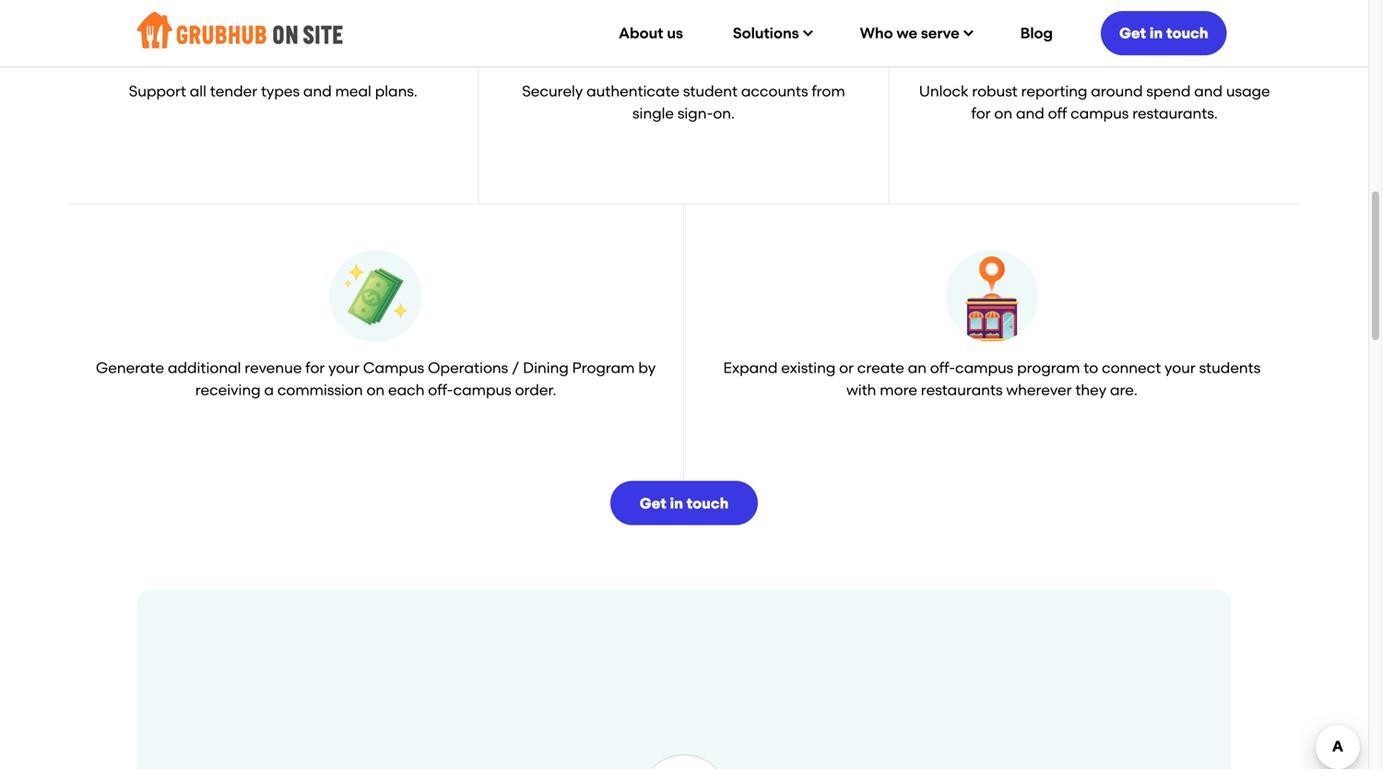 Task type: describe. For each thing, give the bounding box(es) containing it.
from
[[812, 82, 846, 100]]

with
[[847, 381, 877, 399]]

support all tender types and meal plans.
[[129, 82, 418, 100]]

get in touch for the leftmost get in touch link
[[640, 495, 729, 513]]

operations
[[428, 359, 508, 377]]

off- inside expand existing or create an off-campus program to connect your students with more restaurants wherever they are.
[[931, 359, 956, 377]]

single
[[633, 105, 674, 122]]

all tender types image
[[228, 0, 319, 64]]

receiving
[[195, 381, 261, 399]]

securely
[[522, 82, 583, 100]]

solutions
[[733, 24, 799, 42]]

0 vertical spatial get in touch link
[[1101, 8, 1227, 58]]

campus inside expand existing or create an off-campus program to connect your students with more restaurants wherever they are.
[[956, 359, 1014, 377]]

for inside generate additional revenue for your campus operations / dining program by receiving a commission on each off-campus order.
[[306, 359, 325, 377]]

off
[[1048, 105, 1068, 122]]

for inside unlock robust reporting around spend and usage for on and off campus restaurants.
[[972, 105, 991, 122]]

accounts
[[741, 82, 808, 100]]

on inside unlock robust reporting around spend and usage for on and off campus restaurants.
[[995, 105, 1013, 122]]

reporting image
[[1049, 0, 1141, 65]]

by
[[639, 359, 656, 377]]

on inside generate additional revenue for your campus operations / dining program by receiving a commission on each off-campus order.
[[367, 381, 385, 399]]

off- inside generate additional revenue for your campus operations / dining program by receiving a commission on each off-campus order.
[[428, 381, 453, 399]]

securely authenticate student accounts from single sign-on.
[[522, 82, 846, 122]]

a
[[264, 381, 274, 399]]

wherever
[[1007, 381, 1072, 399]]

commission
[[277, 381, 363, 399]]

plans.
[[375, 82, 418, 100]]

blog link
[[1000, 11, 1074, 56]]

program
[[572, 359, 635, 377]]

who
[[860, 24, 893, 42]]

get for the leftmost get in touch link
[[640, 495, 667, 513]]

0 horizontal spatial and
[[303, 82, 332, 100]]

restaurants.
[[1133, 105, 1218, 122]]

campus
[[363, 359, 424, 377]]

about
[[619, 24, 664, 42]]

2 horizontal spatial and
[[1195, 82, 1223, 100]]

all
[[190, 82, 207, 100]]

students
[[1200, 359, 1261, 377]]

they
[[1076, 381, 1107, 399]]

unlock robust reporting around spend and usage for on and off campus restaurants.
[[919, 82, 1271, 122]]

about us
[[619, 24, 683, 42]]

get for the top get in touch link
[[1120, 24, 1147, 42]]

additional
[[168, 359, 241, 377]]

order.
[[515, 381, 557, 399]]

existing
[[782, 359, 836, 377]]

/
[[512, 359, 520, 377]]

revenue
[[245, 359, 302, 377]]

about us link
[[599, 11, 704, 56]]

grubhub onsite logo image
[[137, 7, 343, 53]]

robust
[[972, 82, 1018, 100]]

around
[[1091, 82, 1143, 100]]



Task type: vqa. For each thing, say whether or not it's contained in the screenshot.
'Campus card partnerships' in the left of the page
no



Task type: locate. For each thing, give the bounding box(es) containing it.
2 your from the left
[[1165, 359, 1196, 377]]

and left off
[[1016, 105, 1045, 122]]

types
[[261, 82, 300, 100]]

for
[[972, 105, 991, 122], [306, 359, 325, 377]]

tender
[[210, 82, 257, 100]]

1 horizontal spatial get
[[1120, 24, 1147, 42]]

1 horizontal spatial for
[[972, 105, 991, 122]]

for up commission
[[306, 359, 325, 377]]

an
[[908, 359, 927, 377]]

reporting
[[1022, 82, 1088, 100]]

1 horizontal spatial in
[[1150, 24, 1163, 42]]

and
[[303, 82, 332, 100], [1195, 82, 1223, 100], [1016, 105, 1045, 122]]

2 vertical spatial campus
[[453, 381, 512, 399]]

0 vertical spatial on
[[995, 105, 1013, 122]]

on.
[[713, 105, 735, 122]]

0 horizontal spatial for
[[306, 359, 325, 377]]

on down robust
[[995, 105, 1013, 122]]

in
[[1150, 24, 1163, 42], [670, 495, 683, 513]]

0 horizontal spatial in
[[670, 495, 683, 513]]

student
[[683, 82, 738, 100]]

each
[[388, 381, 425, 399]]

expand
[[724, 359, 778, 377]]

0 horizontal spatial get in touch
[[640, 495, 729, 513]]

0 horizontal spatial off-
[[428, 381, 453, 399]]

create
[[858, 359, 905, 377]]

connect
[[1102, 359, 1162, 377]]

we
[[897, 24, 918, 42]]

additional revenue image
[[330, 250, 422, 342]]

blog
[[1021, 24, 1053, 42]]

0 vertical spatial touch
[[1167, 24, 1209, 42]]

and left meal
[[303, 82, 332, 100]]

0 vertical spatial in
[[1150, 24, 1163, 42]]

get in touch for the top get in touch link
[[1120, 24, 1209, 42]]

dining
[[523, 359, 569, 377]]

2 horizontal spatial campus
[[1071, 105, 1129, 122]]

1 horizontal spatial your
[[1165, 359, 1196, 377]]

on
[[995, 105, 1013, 122], [367, 381, 385, 399]]

university of the pacific image
[[638, 754, 731, 769]]

sign-
[[678, 105, 713, 122]]

0 horizontal spatial get
[[640, 495, 667, 513]]

campus inside generate additional revenue for your campus operations / dining program by receiving a commission on each off-campus order.
[[453, 381, 512, 399]]

get in touch
[[1120, 24, 1209, 42], [640, 495, 729, 513]]

who we serve link
[[840, 11, 991, 56]]

0 vertical spatial get
[[1120, 24, 1147, 42]]

1 horizontal spatial touch
[[1167, 24, 1209, 42]]

0 horizontal spatial campus
[[453, 381, 512, 399]]

generate additional revenue for your campus operations / dining program by receiving a commission on each off-campus order.
[[96, 359, 656, 399]]

your
[[329, 359, 360, 377], [1165, 359, 1196, 377]]

off-
[[931, 359, 956, 377], [428, 381, 453, 399]]

on down campus
[[367, 381, 385, 399]]

1 vertical spatial touch
[[687, 495, 729, 513]]

touch for the top get in touch link
[[1167, 24, 1209, 42]]

spend
[[1147, 82, 1191, 100]]

campus down around at the right top of page
[[1071, 105, 1129, 122]]

your inside generate additional revenue for your campus operations / dining program by receiving a commission on each off-campus order.
[[329, 359, 360, 377]]

0 vertical spatial get in touch
[[1120, 24, 1209, 42]]

1 horizontal spatial on
[[995, 105, 1013, 122]]

1 horizontal spatial and
[[1016, 105, 1045, 122]]

0 horizontal spatial on
[[367, 381, 385, 399]]

0 horizontal spatial touch
[[687, 495, 729, 513]]

1 your from the left
[[329, 359, 360, 377]]

off campus image
[[946, 250, 1039, 342]]

campus inside unlock robust reporting around spend and usage for on and off campus restaurants.
[[1071, 105, 1129, 122]]

more
[[880, 381, 918, 399]]

1 vertical spatial for
[[306, 359, 325, 377]]

unlock
[[919, 82, 969, 100]]

touch
[[1167, 24, 1209, 42], [687, 495, 729, 513]]

get
[[1120, 24, 1147, 42], [640, 495, 667, 513]]

program
[[1017, 359, 1081, 377]]

1 vertical spatial get in touch link
[[611, 481, 758, 525]]

support
[[129, 82, 186, 100]]

1 vertical spatial campus
[[956, 359, 1014, 377]]

get in touch link
[[1101, 8, 1227, 58], [611, 481, 758, 525]]

expand existing or create an off-campus program to connect your students with more restaurants wherever they are.
[[724, 359, 1261, 399]]

1 horizontal spatial off-
[[931, 359, 956, 377]]

1 vertical spatial get
[[640, 495, 667, 513]]

usage
[[1227, 82, 1271, 100]]

0 vertical spatial campus
[[1071, 105, 1129, 122]]

off- right each
[[428, 381, 453, 399]]

to
[[1084, 359, 1099, 377]]

restaurants
[[921, 381, 1003, 399]]

campus down operations
[[453, 381, 512, 399]]

0 horizontal spatial your
[[329, 359, 360, 377]]

1 vertical spatial get in touch
[[640, 495, 729, 513]]

1 vertical spatial off-
[[428, 381, 453, 399]]

or
[[839, 359, 854, 377]]

are.
[[1111, 381, 1138, 399]]

0 vertical spatial for
[[972, 105, 991, 122]]

for down robust
[[972, 105, 991, 122]]

1 vertical spatial in
[[670, 495, 683, 513]]

0 horizontal spatial get in touch link
[[611, 481, 758, 525]]

who we serve
[[860, 24, 960, 42]]

campus up the restaurants
[[956, 359, 1014, 377]]

touch for the leftmost get in touch link
[[687, 495, 729, 513]]

generate
[[96, 359, 164, 377]]

your right "connect"
[[1165, 359, 1196, 377]]

in for the top get in touch link
[[1150, 24, 1163, 42]]

your inside expand existing or create an off-campus program to connect your students with more restaurants wherever they are.
[[1165, 359, 1196, 377]]

in for the leftmost get in touch link
[[670, 495, 683, 513]]

authenticate students image
[[638, 0, 730, 65]]

meal
[[335, 82, 372, 100]]

serve
[[921, 24, 960, 42]]

1 horizontal spatial campus
[[956, 359, 1014, 377]]

authenticate
[[587, 82, 680, 100]]

us
[[667, 24, 683, 42]]

solutions link
[[713, 11, 831, 56]]

and left usage
[[1195, 82, 1223, 100]]

1 horizontal spatial get in touch
[[1120, 24, 1209, 42]]

1 horizontal spatial get in touch link
[[1101, 8, 1227, 58]]

1 vertical spatial on
[[367, 381, 385, 399]]

campus
[[1071, 105, 1129, 122], [956, 359, 1014, 377], [453, 381, 512, 399]]

your up commission
[[329, 359, 360, 377]]

0 vertical spatial off-
[[931, 359, 956, 377]]

off- right an
[[931, 359, 956, 377]]



